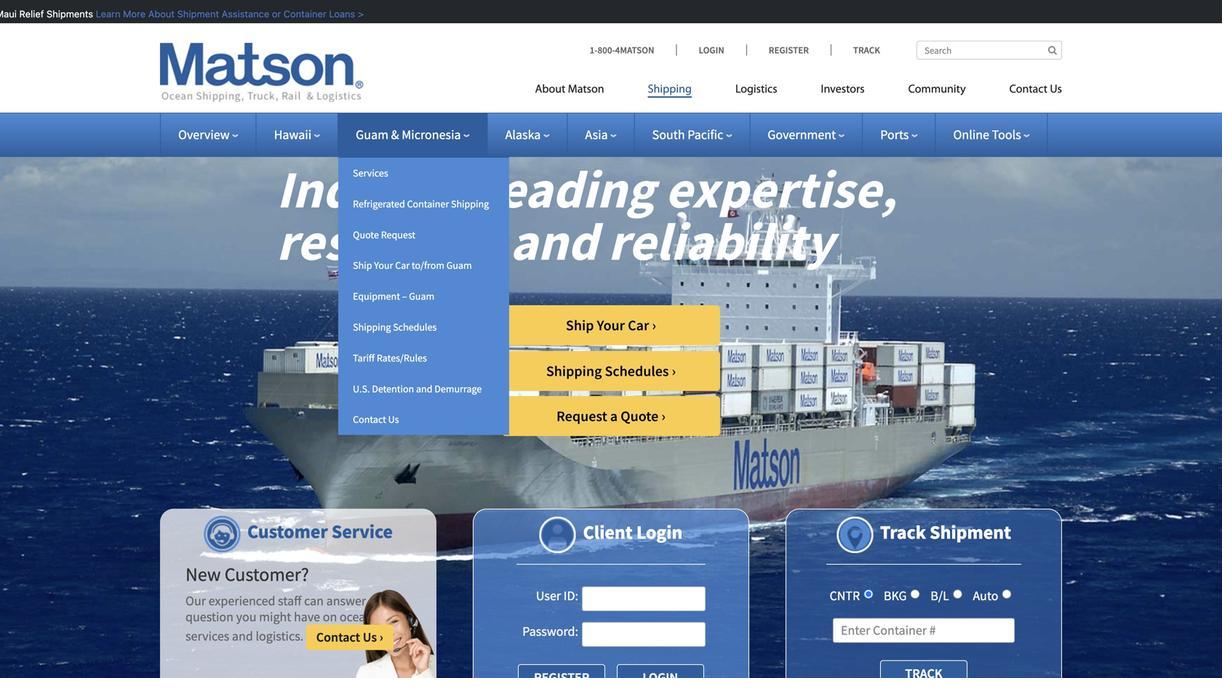 Task type: locate. For each thing, give the bounding box(es) containing it.
track up bkg radio at the right bottom of page
[[880, 521, 926, 545]]

None search field
[[917, 41, 1062, 60]]

0 vertical spatial track
[[854, 44, 880, 56]]

contact us down 'u.s.'
[[353, 413, 399, 427]]

request left a
[[557, 408, 607, 426]]

0 vertical spatial about
[[144, 8, 170, 19]]

contact us link
[[988, 77, 1062, 107], [338, 405, 510, 436]]

ship
[[353, 259, 372, 272], [566, 317, 594, 335]]

image of smiling customer service agent ready to help. image
[[354, 590, 437, 679]]

client login
[[583, 521, 683, 545]]

contact us inside top menu navigation
[[1010, 84, 1062, 96]]

shipping down equipment
[[353, 321, 391, 334]]

request up ship your car to/from guam on the top left
[[381, 228, 416, 241]]

contact us
[[1010, 84, 1062, 96], [353, 413, 399, 427]]

tools
[[992, 127, 1021, 143]]

1 vertical spatial request
[[557, 408, 607, 426]]

1 vertical spatial guam
[[447, 259, 472, 272]]

detention
[[372, 383, 414, 396]]

quote right a
[[621, 408, 659, 426]]

services
[[353, 167, 388, 180]]

contact us ›
[[316, 630, 383, 646]]

1 vertical spatial about
[[535, 84, 566, 96]]

shipping inside 'shipping' link
[[648, 84, 692, 96]]

about
[[144, 8, 170, 19], [535, 84, 566, 96]]

about left matson
[[535, 84, 566, 96]]

0 vertical spatial contact us
[[1010, 84, 1062, 96]]

online tools link
[[954, 127, 1030, 143]]

blue matson logo with ocean, shipping, truck, rail and logistics written beneath it. image
[[160, 43, 364, 103]]

government link
[[768, 127, 845, 143]]

ports
[[881, 127, 909, 143]]

b/l
[[931, 588, 950, 605]]

container down services link
[[407, 197, 449, 211]]

about matson
[[535, 84, 604, 96]]

shipping up request a quote ›
[[546, 362, 602, 381]]

us down the ocean
[[363, 630, 377, 646]]

1 horizontal spatial and
[[510, 208, 598, 274]]

0 horizontal spatial schedules
[[393, 321, 437, 334]]

new customer?
[[186, 563, 309, 587]]

0 vertical spatial contact us link
[[988, 77, 1062, 107]]

0 vertical spatial contact
[[1010, 84, 1048, 96]]

tariff rates/rules
[[353, 352, 427, 365]]

1 horizontal spatial car
[[628, 317, 649, 335]]

contact up tools
[[1010, 84, 1048, 96]]

Enter Container # text field
[[833, 619, 1015, 644]]

customer
[[247, 520, 328, 544]]

schedules inside shipping schedules › link
[[605, 362, 669, 381]]

shipment left assistance
[[173, 8, 214, 19]]

1 vertical spatial contact
[[353, 413, 386, 427]]

alaska link
[[505, 127, 550, 143]]

track for track link
[[854, 44, 880, 56]]

schedules up a
[[605, 362, 669, 381]]

1 horizontal spatial contact us link
[[988, 77, 1062, 107]]

0 horizontal spatial container
[[279, 8, 322, 19]]

1 vertical spatial contact us link
[[338, 405, 510, 436]]

us down detention
[[388, 413, 399, 427]]

login up 'shipping' link
[[699, 44, 725, 56]]

answer
[[326, 594, 366, 610]]

shipment up b/l option
[[930, 521, 1012, 545]]

0 vertical spatial login
[[699, 44, 725, 56]]

guam left &
[[356, 127, 389, 143]]

1 horizontal spatial request
[[557, 408, 607, 426]]

2 vertical spatial guam
[[409, 290, 435, 303]]

1 vertical spatial us
[[388, 413, 399, 427]]

0 horizontal spatial us
[[363, 630, 377, 646]]

ship your car to/from guam
[[353, 259, 472, 272]]

us
[[1050, 84, 1062, 96], [388, 413, 399, 427], [363, 630, 377, 646]]

1 horizontal spatial ship
[[566, 317, 594, 335]]

contact us link down u.s. detention and demurrage
[[338, 405, 510, 436]]

quote request link
[[338, 220, 510, 250]]

south pacific link
[[652, 127, 732, 143]]

ship inside 'ship your car to/from guam' link
[[353, 259, 372, 272]]

0 horizontal spatial request
[[381, 228, 416, 241]]

login
[[699, 44, 725, 56], [637, 521, 683, 545]]

us inside top menu navigation
[[1050, 84, 1062, 96]]

community
[[909, 84, 966, 96]]

quote request
[[353, 228, 416, 241]]

guam right –
[[409, 290, 435, 303]]

register
[[769, 44, 809, 56]]

car up shipping schedules › link
[[628, 317, 649, 335]]

0 horizontal spatial ship
[[353, 259, 372, 272]]

your down quote request
[[374, 259, 393, 272]]

quote
[[353, 228, 379, 241], [621, 408, 659, 426]]

ship your car ›
[[566, 317, 656, 335]]

u.s. detention and demurrage link
[[338, 374, 510, 405]]

0 horizontal spatial contact us link
[[338, 405, 510, 436]]

cntr
[[830, 588, 860, 605]]

0 vertical spatial ship
[[353, 259, 372, 272]]

› inside contact us › link
[[380, 630, 383, 646]]

car left "to/from"
[[395, 259, 410, 272]]

shipping schedules ›
[[546, 362, 676, 381]]

login link
[[676, 44, 746, 56]]

contact us down search image
[[1010, 84, 1062, 96]]

guam right "to/from"
[[447, 259, 472, 272]]

experienced
[[209, 594, 275, 610]]

0 vertical spatial guam
[[356, 127, 389, 143]]

ship up the shipping schedules ›
[[566, 317, 594, 335]]

1 horizontal spatial schedules
[[605, 362, 669, 381]]

shipping schedules link
[[338, 312, 510, 343]]

contact us › link
[[306, 625, 394, 651]]

schedules
[[393, 321, 437, 334], [605, 362, 669, 381]]

0 horizontal spatial quote
[[353, 228, 379, 241]]

customer?
[[225, 563, 309, 587]]

1 vertical spatial ship
[[566, 317, 594, 335]]

leading
[[483, 156, 655, 222]]

1 vertical spatial shipment
[[930, 521, 1012, 545]]

0 horizontal spatial your
[[374, 259, 393, 272]]

ocean
[[340, 609, 373, 626]]

0 vertical spatial us
[[1050, 84, 1062, 96]]

0 vertical spatial and
[[510, 208, 598, 274]]

pacific
[[688, 127, 724, 143]]

schedules for shipping schedules ›
[[605, 362, 669, 381]]

None button
[[617, 665, 704, 679]]

us down search image
[[1050, 84, 1062, 96]]

2 horizontal spatial us
[[1050, 84, 1062, 96]]

1 horizontal spatial your
[[597, 317, 625, 335]]

you
[[236, 609, 257, 626]]

4matson
[[615, 44, 655, 56]]

contact down on
[[316, 630, 360, 646]]

government
[[768, 127, 836, 143]]

>
[[353, 8, 359, 19]]

guam
[[356, 127, 389, 143], [447, 259, 472, 272], [409, 290, 435, 303]]

1 horizontal spatial login
[[699, 44, 725, 56]]

0 vertical spatial car
[[395, 259, 410, 272]]

service
[[332, 520, 393, 544]]

shipping inside shipping schedules "link"
[[353, 321, 391, 334]]

ship inside ship your car › link
[[566, 317, 594, 335]]

› inside ship your car › link
[[652, 317, 656, 335]]

equipment – guam link
[[338, 281, 510, 312]]

0 vertical spatial schedules
[[393, 321, 437, 334]]

register link
[[746, 44, 831, 56]]

schedules inside shipping schedules "link"
[[393, 321, 437, 334]]

1 vertical spatial contact us
[[353, 413, 399, 427]]

refrigerated container shipping link
[[338, 189, 510, 220]]

online
[[954, 127, 990, 143]]

1 vertical spatial login
[[637, 521, 683, 545]]

0 horizontal spatial guam
[[356, 127, 389, 143]]

1 vertical spatial container
[[407, 197, 449, 211]]

overview link
[[178, 127, 238, 143]]

1 vertical spatial your
[[597, 317, 625, 335]]

and
[[510, 208, 598, 274], [416, 383, 433, 396]]

ship up equipment
[[353, 259, 372, 272]]

online tools
[[954, 127, 1021, 143]]

0 horizontal spatial contact us
[[353, 413, 399, 427]]

1 vertical spatial track
[[880, 521, 926, 545]]

search image
[[1049, 45, 1057, 55]]

1 vertical spatial schedules
[[605, 362, 669, 381]]

shipping link
[[626, 77, 714, 107]]

user id:
[[536, 588, 579, 605]]

BKG radio
[[911, 590, 920, 600]]

password:
[[523, 624, 579, 640]]

contact for bottommost contact us link
[[353, 413, 386, 427]]

1 horizontal spatial us
[[388, 413, 399, 427]]

1 vertical spatial car
[[628, 317, 649, 335]]

1 horizontal spatial guam
[[409, 290, 435, 303]]

shipping up south on the right top
[[648, 84, 692, 96]]

shipping for shipping schedules
[[353, 321, 391, 334]]

about right more at the top
[[144, 8, 170, 19]]

car
[[395, 259, 410, 272], [628, 317, 649, 335]]

0 vertical spatial your
[[374, 259, 393, 272]]

track up investors
[[854, 44, 880, 56]]

container right or
[[279, 8, 322, 19]]

schedules down equipment – guam link at top left
[[393, 321, 437, 334]]

2 vertical spatial contact
[[316, 630, 360, 646]]

contact down 'u.s.'
[[353, 413, 386, 427]]

contact us link up tools
[[988, 77, 1062, 107]]

shipping down services link
[[451, 197, 489, 211]]

0 horizontal spatial car
[[395, 259, 410, 272]]

shipping
[[648, 84, 692, 96], [451, 197, 489, 211], [353, 321, 391, 334], [546, 362, 602, 381]]

guam & micronesia
[[356, 127, 461, 143]]

2 vertical spatial us
[[363, 630, 377, 646]]

u.s. detention and demurrage
[[353, 383, 482, 396]]

0 vertical spatial shipment
[[173, 8, 214, 19]]

0 horizontal spatial shipment
[[173, 8, 214, 19]]

equipment
[[353, 290, 400, 303]]

track shipment
[[880, 521, 1012, 545]]

0 horizontal spatial and
[[416, 383, 433, 396]]

1 vertical spatial quote
[[621, 408, 659, 426]]

quote down refrigerated
[[353, 228, 379, 241]]

1 horizontal spatial about
[[535, 84, 566, 96]]

schedules for shipping schedules
[[393, 321, 437, 334]]

contact inside top menu navigation
[[1010, 84, 1048, 96]]

request
[[381, 228, 416, 241], [557, 408, 607, 426]]

1 horizontal spatial contact us
[[1010, 84, 1062, 96]]

login right client
[[637, 521, 683, 545]]

your up the shipping schedules ›
[[597, 317, 625, 335]]

shipping for shipping
[[648, 84, 692, 96]]

shipping inside shipping schedules › link
[[546, 362, 602, 381]]

community link
[[887, 77, 988, 107]]



Task type: vqa. For each thing, say whether or not it's contained in the screenshot.
the top "paid"
no



Task type: describe. For each thing, give the bounding box(es) containing it.
logistics.
[[256, 629, 304, 645]]

shipping schedules › link
[[502, 351, 720, 391]]

rates/rules
[[377, 352, 427, 365]]

demurrage
[[435, 383, 482, 396]]

auto
[[973, 588, 999, 605]]

track for track shipment
[[880, 521, 926, 545]]

1 horizontal spatial quote
[[621, 408, 659, 426]]

› inside shipping schedules › link
[[672, 362, 676, 381]]

on
[[323, 609, 337, 626]]

top menu navigation
[[535, 77, 1062, 107]]

user
[[536, 588, 561, 605]]

ship for ship your car to/from guam
[[353, 259, 372, 272]]

customer service
[[247, 520, 393, 544]]

hawaii link
[[274, 127, 320, 143]]

0 vertical spatial quote
[[353, 228, 379, 241]]

request a quote › link
[[502, 397, 720, 437]]

refrigerated container shipping
[[353, 197, 489, 211]]

bkg
[[884, 588, 907, 605]]

our
[[186, 594, 206, 610]]

equipment – guam
[[353, 290, 435, 303]]

any
[[369, 594, 389, 610]]

tariff
[[353, 352, 375, 365]]

your for ›
[[597, 317, 625, 335]]

car for to/from
[[395, 259, 410, 272]]

reliability
[[608, 208, 834, 274]]

track link
[[831, 44, 880, 56]]

CNTR radio
[[864, 590, 873, 600]]

1-800-4matson link
[[590, 44, 676, 56]]

about matson link
[[535, 77, 626, 107]]

logistics link
[[714, 77, 799, 107]]

800-
[[598, 44, 615, 56]]

id:
[[564, 588, 579, 605]]

0 vertical spatial container
[[279, 8, 322, 19]]

User ID: text field
[[582, 587, 706, 612]]

new
[[186, 563, 221, 587]]

might
[[259, 609, 291, 626]]

0 vertical spatial request
[[381, 228, 416, 241]]

Password: password field
[[582, 623, 706, 648]]

ports link
[[881, 127, 918, 143]]

car for ›
[[628, 317, 649, 335]]

south pacific
[[652, 127, 724, 143]]

a
[[610, 408, 618, 426]]

overview
[[178, 127, 230, 143]]

0 horizontal spatial login
[[637, 521, 683, 545]]

can
[[304, 594, 324, 610]]

loans
[[325, 8, 351, 19]]

matson
[[568, 84, 604, 96]]

client
[[583, 521, 633, 545]]

about inside top menu navigation
[[535, 84, 566, 96]]

guam & micronesia link
[[356, 127, 470, 143]]

› inside request a quote › link
[[662, 408, 666, 426]]

and inside industry leading expertise, resources and reliability
[[510, 208, 598, 274]]

1-
[[590, 44, 598, 56]]

alaska
[[505, 127, 541, 143]]

shipping inside the refrigerated container shipping link
[[451, 197, 489, 211]]

learn more about shipment assistance or container loans >
[[91, 8, 359, 19]]

have
[[294, 609, 320, 626]]

resources
[[277, 208, 500, 274]]

industry leading expertise, resources and reliability
[[277, 156, 897, 274]]

–
[[402, 290, 407, 303]]

u.s.
[[353, 383, 370, 396]]

request a quote ›
[[557, 408, 666, 426]]

staff
[[278, 594, 302, 610]]

ship for ship your car ›
[[566, 317, 594, 335]]

ship your car to/from guam link
[[338, 250, 510, 281]]

Auto radio
[[1002, 590, 1012, 600]]

1 horizontal spatial shipment
[[930, 521, 1012, 545]]

logistics
[[736, 84, 778, 96]]

contact for the rightmost contact us link
[[1010, 84, 1048, 96]]

&
[[391, 127, 399, 143]]

services link
[[338, 158, 510, 189]]

tariff rates/rules link
[[338, 343, 510, 374]]

1 horizontal spatial container
[[407, 197, 449, 211]]

refrigerated
[[353, 197, 405, 211]]

investors link
[[799, 77, 887, 107]]

1-800-4matson
[[590, 44, 655, 56]]

Search search field
[[917, 41, 1062, 60]]

1 vertical spatial and
[[416, 383, 433, 396]]

shipping schedules
[[353, 321, 437, 334]]

expertise,
[[665, 156, 897, 222]]

0 horizontal spatial about
[[144, 8, 170, 19]]

industry
[[277, 156, 473, 222]]

south
[[652, 127, 685, 143]]

2 horizontal spatial guam
[[447, 259, 472, 272]]

your for to/from
[[374, 259, 393, 272]]

asia
[[585, 127, 608, 143]]

learn
[[91, 8, 116, 19]]

shipping for shipping schedules ›
[[546, 362, 602, 381]]

learn more about shipment assistance or container loans > link
[[91, 8, 359, 19]]

B/L radio
[[953, 590, 963, 600]]

micronesia
[[402, 127, 461, 143]]

to/from
[[412, 259, 445, 272]]



